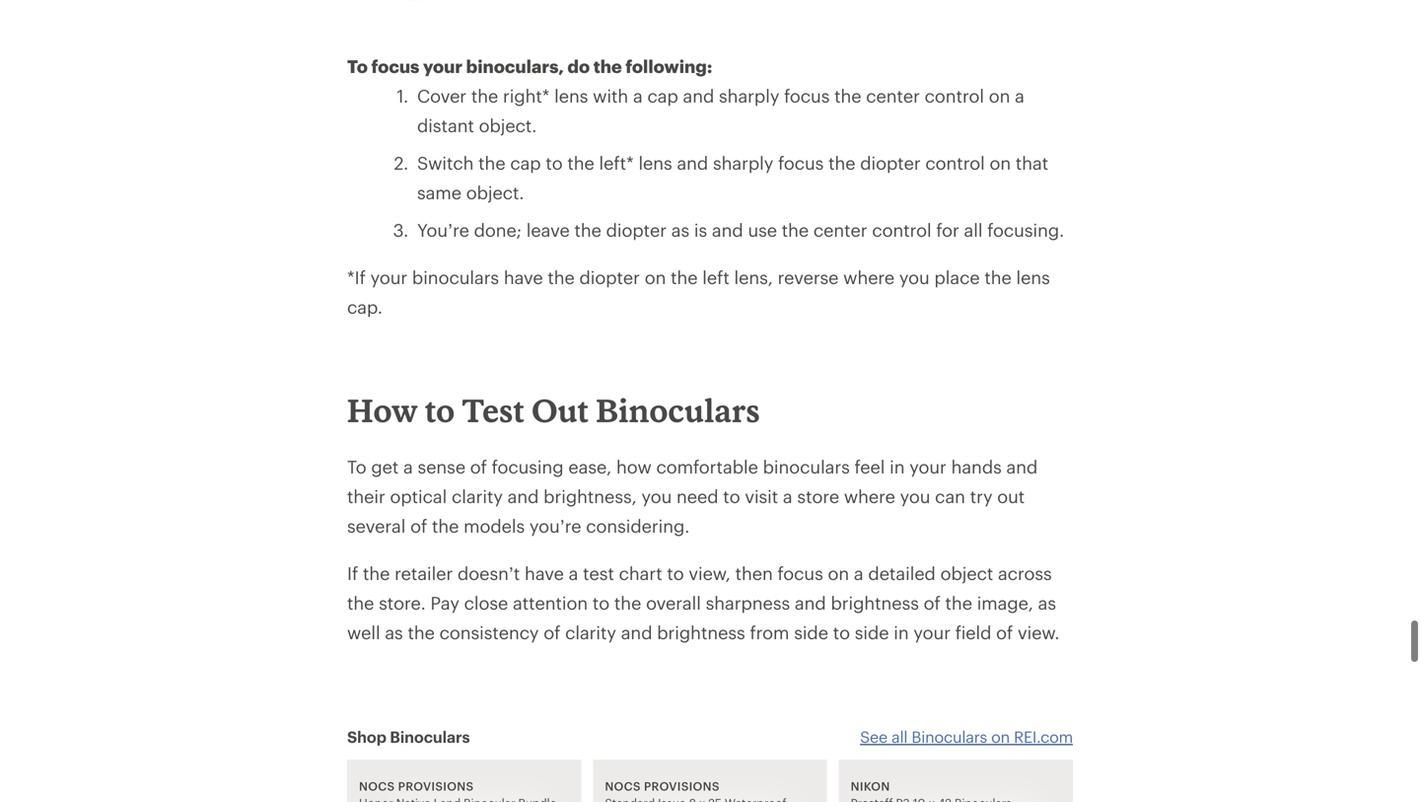 Task type: vqa. For each thing, say whether or not it's contained in the screenshot.
"it" to the left
no



Task type: locate. For each thing, give the bounding box(es) containing it.
and
[[683, 85, 715, 106], [677, 152, 709, 173], [712, 219, 744, 240], [1007, 456, 1038, 477], [508, 486, 539, 506], [795, 592, 827, 613], [621, 622, 653, 643]]

1 horizontal spatial clarity
[[565, 622, 617, 643]]

to focus your binoculars, do the following:
[[347, 56, 713, 76]]

sharply inside cover the right* lens with a cap and sharply focus the center control on a distant object.
[[719, 85, 780, 106]]

1 vertical spatial to
[[347, 456, 367, 477]]

0 vertical spatial all
[[964, 219, 983, 240]]

brightness down detailed
[[831, 592, 919, 613]]

use
[[748, 219, 777, 240]]

1 horizontal spatial binoculars
[[763, 456, 850, 477]]

0 horizontal spatial nocs provisions
[[359, 779, 474, 793]]

0 vertical spatial binoculars
[[412, 267, 499, 287]]

models
[[464, 515, 525, 536]]

the
[[594, 56, 622, 76], [471, 85, 498, 106], [835, 85, 862, 106], [479, 152, 506, 173], [568, 152, 595, 173], [829, 152, 856, 173], [575, 219, 602, 240], [782, 219, 809, 240], [548, 267, 575, 287], [671, 267, 698, 287], [985, 267, 1012, 287], [432, 515, 459, 536], [363, 563, 390, 583], [347, 592, 374, 613], [615, 592, 642, 613], [946, 592, 973, 613], [408, 622, 435, 643]]

is
[[695, 219, 708, 240]]

0 horizontal spatial all
[[892, 727, 908, 746]]

2 horizontal spatial as
[[1039, 592, 1057, 613]]

lens right left*
[[639, 152, 673, 173]]

brightness down overall
[[657, 622, 746, 643]]

side down detailed
[[855, 622, 889, 643]]

object. up done;
[[466, 182, 524, 203]]

0 vertical spatial have
[[504, 267, 543, 287]]

0 vertical spatial sharply
[[719, 85, 780, 106]]

provisions
[[398, 779, 474, 793], [644, 779, 720, 793]]

binoculars up store
[[763, 456, 850, 477]]

focus inside cover the right* lens with a cap and sharply focus the center control on a distant object.
[[784, 85, 830, 106]]

2 nocs from the left
[[605, 779, 641, 793]]

a left detailed
[[854, 563, 864, 583]]

to left test
[[425, 391, 455, 429]]

0 vertical spatial to
[[347, 56, 368, 76]]

0 vertical spatial where
[[844, 267, 895, 287]]

1 vertical spatial sharply
[[713, 152, 774, 173]]

reverse
[[778, 267, 839, 287]]

object. inside cover the right* lens with a cap and sharply focus the center control on a distant object.
[[479, 115, 537, 136]]

where right the reverse at the right of page
[[844, 267, 895, 287]]

clarity down attention
[[565, 622, 617, 643]]

0 horizontal spatial side
[[794, 622, 829, 643]]

lens down do
[[555, 85, 588, 106]]

see
[[861, 727, 888, 746]]

focus inside switch the cap to the left* lens and sharply focus the diopter control on that same object.
[[779, 152, 824, 173]]

of down attention
[[544, 622, 561, 643]]

binoculars right see
[[912, 727, 988, 746]]

2 vertical spatial lens
[[1017, 267, 1051, 287]]

and down cover the right* lens with a cap and sharply focus the center control on a distant object.
[[677, 152, 709, 173]]

0 horizontal spatial provisions
[[398, 779, 474, 793]]

same
[[417, 182, 462, 203]]

view.
[[1018, 622, 1060, 643]]

1 horizontal spatial all
[[964, 219, 983, 240]]

diopter
[[861, 152, 921, 173], [606, 219, 667, 240], [580, 267, 640, 287]]

on inside switch the cap to the left* lens and sharply focus the diopter control on that same object.
[[990, 152, 1011, 173]]

that
[[1016, 152, 1049, 173]]

in down detailed
[[894, 622, 909, 643]]

nocs
[[359, 779, 395, 793], [605, 779, 641, 793]]

side right from
[[794, 622, 829, 643]]

1 horizontal spatial cap
[[648, 85, 679, 106]]

where down feel on the bottom right of the page
[[844, 486, 896, 506]]

clarity
[[452, 486, 503, 506], [565, 622, 617, 643]]

0 horizontal spatial cap
[[510, 152, 541, 173]]

close
[[464, 592, 508, 613]]

distant
[[417, 115, 474, 136]]

sharply
[[719, 85, 780, 106], [713, 152, 774, 173]]

1 to from the top
[[347, 56, 368, 76]]

on inside *if your binoculars have the diopter on the left lens, reverse where you place the lens cap.
[[645, 267, 666, 287]]

sharply inside switch the cap to the left* lens and sharply focus the diopter control on that same object.
[[713, 152, 774, 173]]

to
[[347, 56, 368, 76], [347, 456, 367, 477]]

need
[[677, 486, 719, 506]]

of
[[470, 456, 487, 477], [411, 515, 427, 536], [924, 592, 941, 613], [544, 622, 561, 643], [997, 622, 1014, 643]]

2 provisions from the left
[[644, 779, 720, 793]]

and down focusing
[[508, 486, 539, 506]]

cap down right* at the left top of page
[[510, 152, 541, 173]]

2 to from the top
[[347, 456, 367, 477]]

object. down right* at the left top of page
[[479, 115, 537, 136]]

2 side from the left
[[855, 622, 889, 643]]

control inside switch the cap to the left* lens and sharply focus the diopter control on that same object.
[[926, 152, 985, 173]]

clarity up models
[[452, 486, 503, 506]]

1 vertical spatial control
[[926, 152, 985, 173]]

your inside to get a sense of focusing ease, how comfortable binoculars feel in your hands and their optical clarity and brightness, you need to visit a store where you can try out several of the models you're considering.
[[910, 456, 947, 477]]

left
[[703, 267, 730, 287]]

side
[[794, 622, 829, 643], [855, 622, 889, 643]]

1 vertical spatial all
[[892, 727, 908, 746]]

cap inside cover the right* lens with a cap and sharply focus the center control on a distant object.
[[648, 85, 679, 106]]

you inside *if your binoculars have the diopter on the left lens, reverse where you place the lens cap.
[[900, 267, 930, 287]]

0 horizontal spatial binoculars
[[412, 267, 499, 287]]

0 vertical spatial object.
[[479, 115, 537, 136]]

sharply for lens
[[713, 152, 774, 173]]

binoculars right shop
[[390, 727, 470, 746]]

in
[[890, 456, 905, 477], [894, 622, 909, 643]]

lens down focusing.
[[1017, 267, 1051, 287]]

you
[[900, 267, 930, 287], [642, 486, 672, 506], [900, 486, 931, 506]]

across
[[998, 563, 1052, 583]]

1 vertical spatial where
[[844, 486, 896, 506]]

1 horizontal spatial nocs provisions
[[605, 779, 720, 793]]

binoculars,
[[466, 56, 564, 76]]

have
[[504, 267, 543, 287], [525, 563, 564, 583]]

cap
[[648, 85, 679, 106], [510, 152, 541, 173]]

1 vertical spatial binoculars
[[763, 456, 850, 477]]

0 horizontal spatial clarity
[[452, 486, 503, 506]]

to for to get a sense of focusing ease, how comfortable binoculars feel in your hands and their optical clarity and brightness, you need to visit a store where you can try out several of the models you're considering.
[[347, 456, 367, 477]]

as
[[672, 219, 690, 240], [1039, 592, 1057, 613], [385, 622, 403, 643]]

nocs provisions
[[359, 779, 474, 793], [605, 779, 720, 793]]

detailed
[[869, 563, 936, 583]]

to left left*
[[546, 152, 563, 173]]

1 horizontal spatial side
[[855, 622, 889, 643]]

pay
[[431, 592, 460, 613]]

all right the for
[[964, 219, 983, 240]]

0 vertical spatial center
[[867, 85, 920, 106]]

try
[[971, 486, 993, 506]]

a left test
[[569, 563, 578, 583]]

0 horizontal spatial lens
[[555, 85, 588, 106]]

1 horizontal spatial lens
[[639, 152, 673, 173]]

0 vertical spatial in
[[890, 456, 905, 477]]

on inside if the retailer doesn't have a test chart to view, then focus on a detailed object across the store. pay close attention to the overall sharpness and brightness of the image, as well as the consistency of clarity and brightness from side to side in your field of view.
[[828, 563, 850, 583]]

cap down following:
[[648, 85, 679, 106]]

binoculars
[[596, 391, 761, 429], [390, 727, 470, 746], [912, 727, 988, 746]]

with
[[593, 85, 629, 106]]

1 where from the top
[[844, 267, 895, 287]]

chart
[[619, 563, 663, 583]]

all right see
[[892, 727, 908, 746]]

get
[[371, 456, 399, 477]]

well
[[347, 622, 380, 643]]

visit
[[745, 486, 779, 506]]

have up attention
[[525, 563, 564, 583]]

object. inside switch the cap to the left* lens and sharply focus the diopter control on that same object.
[[466, 182, 524, 203]]

binoculars
[[412, 267, 499, 287], [763, 456, 850, 477]]

as left is
[[672, 219, 690, 240]]

you up considering. at the bottom
[[642, 486, 672, 506]]

your right *if
[[371, 267, 408, 287]]

to inside to get a sense of focusing ease, how comfortable binoculars feel in your hands and their optical clarity and brightness, you need to visit a store where you can try out several of the models you're considering.
[[724, 486, 741, 506]]

2 vertical spatial as
[[385, 622, 403, 643]]

all
[[964, 219, 983, 240], [892, 727, 908, 746]]

sharply up switch the cap to the left* lens and sharply focus the diopter control on that same object.
[[719, 85, 780, 106]]

as right well
[[385, 622, 403, 643]]

1 horizontal spatial brightness
[[831, 592, 919, 613]]

your up the can
[[910, 456, 947, 477]]

0 vertical spatial clarity
[[452, 486, 503, 506]]

lens
[[555, 85, 588, 106], [639, 152, 673, 173], [1017, 267, 1051, 287]]

and down following:
[[683, 85, 715, 106]]

to left visit
[[724, 486, 741, 506]]

ease,
[[569, 456, 612, 477]]

consistency
[[440, 622, 539, 643]]

rei.com
[[1014, 727, 1073, 746]]

to
[[546, 152, 563, 173], [425, 391, 455, 429], [724, 486, 741, 506], [667, 563, 684, 583], [593, 592, 610, 613], [833, 622, 850, 643]]

and inside switch the cap to the left* lens and sharply focus the diopter control on that same object.
[[677, 152, 709, 173]]

your inside *if your binoculars have the diopter on the left lens, reverse where you place the lens cap.
[[371, 267, 408, 287]]

2 where from the top
[[844, 486, 896, 506]]

to inside to get a sense of focusing ease, how comfortable binoculars feel in your hands and their optical clarity and brightness, you need to visit a store where you can try out several of the models you're considering.
[[347, 456, 367, 477]]

and down overall
[[621, 622, 653, 643]]

your
[[423, 56, 463, 76], [371, 267, 408, 287], [910, 456, 947, 477], [914, 622, 951, 643]]

your left field
[[914, 622, 951, 643]]

1 vertical spatial object.
[[466, 182, 524, 203]]

if
[[347, 563, 358, 583]]

leave
[[527, 219, 570, 240]]

in right feel on the bottom right of the page
[[890, 456, 905, 477]]

0 vertical spatial lens
[[555, 85, 588, 106]]

0 vertical spatial diopter
[[861, 152, 921, 173]]

where
[[844, 267, 895, 287], [844, 486, 896, 506]]

1 vertical spatial clarity
[[565, 622, 617, 643]]

store.
[[379, 592, 426, 613]]

binoculars down you're
[[412, 267, 499, 287]]

focus
[[371, 56, 420, 76], [784, 85, 830, 106], [779, 152, 824, 173], [778, 563, 824, 583]]

1 vertical spatial brightness
[[657, 622, 746, 643]]

0 vertical spatial cap
[[648, 85, 679, 106]]

1 vertical spatial cap
[[510, 152, 541, 173]]

cap inside switch the cap to the left* lens and sharply focus the diopter control on that same object.
[[510, 152, 541, 173]]

0 horizontal spatial nocs
[[359, 779, 395, 793]]

brightness
[[831, 592, 919, 613], [657, 622, 746, 643]]

1 vertical spatial have
[[525, 563, 564, 583]]

you're done; leave the diopter as is and use the center control for all focusing.
[[417, 219, 1065, 240]]

comfortable
[[657, 456, 759, 477]]

lens inside switch the cap to the left* lens and sharply focus the diopter control on that same object.
[[639, 152, 673, 173]]

as up view. at the bottom right
[[1039, 592, 1057, 613]]

place
[[935, 267, 980, 287]]

control inside cover the right* lens with a cap and sharply focus the center control on a distant object.
[[925, 85, 985, 106]]

have down leave
[[504, 267, 543, 287]]

1 vertical spatial lens
[[639, 152, 673, 173]]

2 vertical spatial diopter
[[580, 267, 640, 287]]

0 vertical spatial control
[[925, 85, 985, 106]]

2 horizontal spatial lens
[[1017, 267, 1051, 287]]

cover
[[417, 85, 467, 106]]

and right is
[[712, 219, 744, 240]]

diopter inside switch the cap to the left* lens and sharply focus the diopter control on that same object.
[[861, 152, 921, 173]]

object.
[[479, 115, 537, 136], [466, 182, 524, 203]]

1 horizontal spatial nocs
[[605, 779, 641, 793]]

control
[[925, 85, 985, 106], [926, 152, 985, 173], [873, 219, 932, 240]]

1 vertical spatial in
[[894, 622, 909, 643]]

binoculars up comfortable
[[596, 391, 761, 429]]

sharply down cover the right* lens with a cap and sharply focus the center control on a distant object.
[[713, 152, 774, 173]]

from
[[750, 622, 790, 643]]

1 horizontal spatial provisions
[[644, 779, 720, 793]]

a
[[633, 85, 643, 106], [1015, 85, 1025, 106], [404, 456, 413, 477], [783, 486, 793, 506], [569, 563, 578, 583], [854, 563, 864, 583]]

1 side from the left
[[794, 622, 829, 643]]

0 horizontal spatial brightness
[[657, 622, 746, 643]]

of right the sense
[[470, 456, 487, 477]]

you left place
[[900, 267, 930, 287]]

center
[[867, 85, 920, 106], [814, 219, 868, 240]]

1 horizontal spatial as
[[672, 219, 690, 240]]



Task type: describe. For each thing, give the bounding box(es) containing it.
see all binoculars on rei.com
[[861, 727, 1073, 746]]

to right from
[[833, 622, 850, 643]]

sense
[[418, 456, 466, 477]]

1 nocs provisions from the left
[[359, 779, 474, 793]]

the inside to get a sense of focusing ease, how comfortable binoculars feel in your hands and their optical clarity and brightness, you need to visit a store where you can try out several of the models you're considering.
[[432, 515, 459, 536]]

2 horizontal spatial binoculars
[[912, 727, 988, 746]]

several
[[347, 515, 406, 536]]

1 provisions from the left
[[398, 779, 474, 793]]

cap.
[[347, 296, 383, 317]]

feel
[[855, 456, 885, 477]]

test
[[583, 563, 615, 583]]

clarity inside if the retailer doesn't have a test chart to view, then focus on a detailed object across the store. pay close attention to the overall sharpness and brightness of the image, as well as the consistency of clarity and brightness from side to side in your field of view.
[[565, 622, 617, 643]]

1 vertical spatial diopter
[[606, 219, 667, 240]]

switch
[[417, 152, 474, 173]]

if the retailer doesn't have a test chart to view, then focus on a detailed object across the store. pay close attention to the overall sharpness and brightness of the image, as well as the consistency of clarity and brightness from side to side in your field of view.
[[347, 563, 1060, 643]]

of down image,
[[997, 622, 1014, 643]]

have inside *if your binoculars have the diopter on the left lens, reverse where you place the lens cap.
[[504, 267, 543, 287]]

test
[[462, 391, 525, 429]]

left*
[[599, 152, 634, 173]]

in inside to get a sense of focusing ease, how comfortable binoculars feel in your hands and their optical clarity and brightness, you need to visit a store where you can try out several of the models you're considering.
[[890, 456, 905, 477]]

out
[[532, 391, 589, 429]]

on inside cover the right* lens with a cap and sharply focus the center control on a distant object.
[[989, 85, 1011, 106]]

0 horizontal spatial as
[[385, 622, 403, 643]]

where inside *if your binoculars have the diopter on the left lens, reverse where you place the lens cap.
[[844, 267, 895, 287]]

how
[[347, 391, 418, 429]]

you're
[[530, 515, 582, 536]]

2 nocs provisions from the left
[[605, 779, 720, 793]]

nikon
[[851, 779, 891, 793]]

a right visit
[[783, 486, 793, 506]]

store
[[798, 486, 840, 506]]

object
[[941, 563, 994, 583]]

1 vertical spatial as
[[1039, 592, 1057, 613]]

object. for cap
[[466, 182, 524, 203]]

1 vertical spatial center
[[814, 219, 868, 240]]

to inside switch the cap to the left* lens and sharply focus the diopter control on that same object.
[[546, 152, 563, 173]]

your inside if the retailer doesn't have a test chart to view, then focus on a detailed object across the store. pay close attention to the overall sharpness and brightness of the image, as well as the consistency of clarity and brightness from side to side in your field of view.
[[914, 622, 951, 643]]

shop
[[347, 727, 387, 746]]

your up cover
[[423, 56, 463, 76]]

then
[[736, 563, 773, 583]]

field
[[956, 622, 992, 643]]

focusing
[[492, 456, 564, 477]]

*if your binoculars have the diopter on the left lens, reverse where you place the lens cap.
[[347, 267, 1051, 317]]

image,
[[977, 592, 1034, 613]]

view,
[[689, 563, 731, 583]]

0 horizontal spatial binoculars
[[390, 727, 470, 746]]

and up out
[[1007, 456, 1038, 477]]

0 vertical spatial brightness
[[831, 592, 919, 613]]

binoculars inside to get a sense of focusing ease, how comfortable binoculars feel in your hands and their optical clarity and brightness, you need to visit a store where you can try out several of the models you're considering.
[[763, 456, 850, 477]]

to down test
[[593, 592, 610, 613]]

to up overall
[[667, 563, 684, 583]]

sharply for cap
[[719, 85, 780, 106]]

of down optical on the bottom left of page
[[411, 515, 427, 536]]

*if
[[347, 267, 366, 287]]

object. for right*
[[479, 115, 537, 136]]

1 horizontal spatial binoculars
[[596, 391, 761, 429]]

clarity inside to get a sense of focusing ease, how comfortable binoculars feel in your hands and their optical clarity and brightness, you need to visit a store where you can try out several of the models you're considering.
[[452, 486, 503, 506]]

and right the sharpness
[[795, 592, 827, 613]]

optical
[[390, 486, 447, 506]]

how
[[617, 456, 652, 477]]

brightness,
[[544, 486, 637, 506]]

center inside cover the right* lens with a cap and sharply focus the center control on a distant object.
[[867, 85, 920, 106]]

focusing.
[[988, 219, 1065, 240]]

shop binoculars
[[347, 727, 470, 746]]

diopter inside *if your binoculars have the diopter on the left lens, reverse where you place the lens cap.
[[580, 267, 640, 287]]

done;
[[474, 219, 522, 240]]

doesn't
[[458, 563, 520, 583]]

0 vertical spatial as
[[672, 219, 690, 240]]

lens inside *if your binoculars have the diopter on the left lens, reverse where you place the lens cap.
[[1017, 267, 1051, 287]]

a right with
[[633, 85, 643, 106]]

to get a sense of focusing ease, how comfortable binoculars feel in your hands and their optical clarity and brightness, you need to visit a store where you can try out several of the models you're considering.
[[347, 456, 1038, 536]]

in inside if the retailer doesn't have a test chart to view, then focus on a detailed object across the store. pay close attention to the overall sharpness and brightness of the image, as well as the consistency of clarity and brightness from side to side in your field of view.
[[894, 622, 909, 643]]

2 vertical spatial control
[[873, 219, 932, 240]]

attention
[[513, 592, 588, 613]]

and inside cover the right* lens with a cap and sharply focus the center control on a distant object.
[[683, 85, 715, 106]]

right*
[[503, 85, 550, 106]]

do
[[568, 56, 590, 76]]

control for center
[[925, 85, 985, 106]]

of down detailed
[[924, 592, 941, 613]]

an illustration of binoculars showing where the eyecup, center control, and diopter control are located image
[[347, 0, 1073, 4]]

binoculars inside *if your binoculars have the diopter on the left lens, reverse where you place the lens cap.
[[412, 267, 499, 287]]

following:
[[626, 56, 713, 76]]

you're
[[417, 219, 469, 240]]

lens,
[[735, 267, 773, 287]]

switch the cap to the left* lens and sharply focus the diopter control on that same object.
[[417, 152, 1049, 203]]

see all binoculars on rei.com link
[[861, 726, 1073, 748]]

can
[[936, 486, 966, 506]]

overall
[[646, 592, 701, 613]]

focus inside if the retailer doesn't have a test chart to view, then focus on a detailed object across the store. pay close attention to the overall sharpness and brightness of the image, as well as the consistency of clarity and brightness from side to side in your field of view.
[[778, 563, 824, 583]]

considering.
[[586, 515, 690, 536]]

retailer
[[395, 563, 453, 583]]

cover the right* lens with a cap and sharply focus the center control on a distant object.
[[417, 85, 1025, 136]]

have inside if the retailer doesn't have a test chart to view, then focus on a detailed object across the store. pay close attention to the overall sharpness and brightness of the image, as well as the consistency of clarity and brightness from side to side in your field of view.
[[525, 563, 564, 583]]

you left the can
[[900, 486, 931, 506]]

lens inside cover the right* lens with a cap and sharply focus the center control on a distant object.
[[555, 85, 588, 106]]

control for diopter
[[926, 152, 985, 173]]

for
[[937, 219, 960, 240]]

where inside to get a sense of focusing ease, how comfortable binoculars feel in your hands and their optical clarity and brightness, you need to visit a store where you can try out several of the models you're considering.
[[844, 486, 896, 506]]

hands
[[952, 456, 1002, 477]]

out
[[998, 486, 1025, 506]]

a up "that" at right top
[[1015, 85, 1025, 106]]

their
[[347, 486, 386, 506]]

how to test out binoculars
[[347, 391, 761, 429]]

sharpness
[[706, 592, 790, 613]]

a right get
[[404, 456, 413, 477]]

1 nocs from the left
[[359, 779, 395, 793]]

to for to focus your binoculars, do the following:
[[347, 56, 368, 76]]



